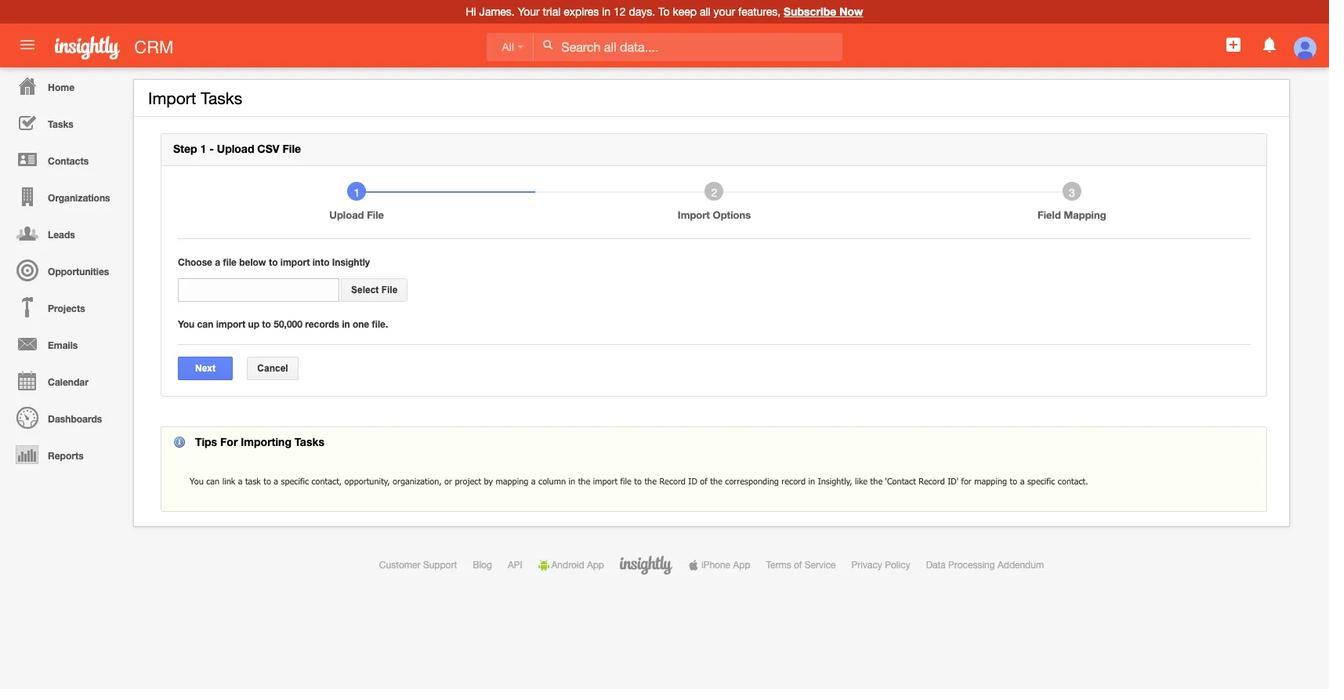 Task type: describe. For each thing, give the bounding box(es) containing it.
id'
[[948, 476, 959, 486]]

customer support link
[[379, 559, 457, 570]]

3 the from the left
[[711, 476, 723, 486]]

a right link
[[238, 476, 243, 486]]

task
[[245, 476, 261, 486]]

iphone app
[[702, 559, 751, 570]]

in inside hi james. your trial expires in 12 days. to keep all your features, subscribe now
[[602, 5, 611, 18]]

field mapping
[[1038, 208, 1107, 221]]

reports
[[48, 450, 84, 462]]

terms of service link
[[766, 559, 836, 570]]

project
[[455, 476, 481, 486]]

for
[[962, 476, 972, 486]]

iphone
[[702, 559, 731, 570]]

all
[[700, 5, 711, 18]]

emails link
[[4, 325, 125, 362]]

a left column
[[531, 476, 536, 486]]

your
[[518, 5, 540, 18]]

importing
[[241, 435, 292, 448]]

like
[[855, 476, 868, 486]]

1 vertical spatial 1
[[354, 187, 360, 199]]

mapping
[[1064, 208, 1107, 221]]

emails
[[48, 339, 78, 351]]

tips for importing tasks
[[192, 435, 325, 448]]

projects
[[48, 303, 85, 314]]

android app
[[552, 559, 604, 570]]

insightly
[[332, 256, 370, 268]]

one
[[353, 318, 369, 330]]

days.
[[629, 5, 656, 18]]

support
[[423, 559, 457, 570]]

into
[[313, 256, 330, 268]]

record
[[782, 476, 806, 486]]

terms
[[766, 559, 792, 570]]

to right for
[[1010, 476, 1018, 486]]

you can link a task to a specific contact, opportunity, organization, or project by mapping a column in the import file to the record id of the corresponding record in insightly, like the 'contact record id' for mapping to a specific contact.
[[190, 476, 1089, 486]]

column
[[539, 476, 566, 486]]

1 specific from the left
[[281, 476, 309, 486]]

addendum
[[998, 559, 1044, 570]]

terms of service
[[766, 559, 836, 570]]

'contact
[[886, 476, 916, 486]]

field
[[1038, 208, 1061, 221]]

a left the contact.
[[1021, 476, 1025, 486]]

policy
[[885, 559, 911, 570]]

organizations
[[48, 192, 110, 204]]

0 vertical spatial import
[[281, 256, 310, 268]]

to left id
[[635, 476, 642, 486]]

organization,
[[393, 476, 442, 486]]

file for upload
[[367, 208, 384, 221]]

navigation containing home
[[0, 67, 125, 473]]

you for you can link a task to a specific contact, opportunity, organization, or project by mapping a column in the import file to the record id of the corresponding record in insightly, like the 'contact record id' for mapping to a specific contact.
[[190, 476, 204, 486]]

can for import
[[197, 318, 214, 330]]

csv
[[257, 142, 280, 155]]

2 horizontal spatial tasks
[[295, 435, 325, 448]]

blog
[[473, 559, 492, 570]]

in right column
[[569, 476, 576, 486]]

hi
[[466, 5, 476, 18]]

1 the from the left
[[578, 476, 591, 486]]

customer support
[[379, 559, 457, 570]]

you can import up to 50,000 records in one file.
[[178, 318, 388, 330]]

privacy
[[852, 559, 883, 570]]

or
[[445, 476, 452, 486]]

1 record from the left
[[660, 476, 686, 486]]

app for iphone app
[[733, 559, 751, 570]]

3
[[1069, 187, 1075, 199]]

android app link
[[538, 559, 604, 570]]

home link
[[4, 67, 125, 104]]

subscribe now link
[[784, 5, 864, 18]]

file for select
[[382, 284, 398, 295]]

0 vertical spatial file
[[223, 256, 237, 268]]

processing
[[949, 559, 995, 570]]

api
[[508, 559, 523, 570]]

data processing addendum link
[[926, 559, 1044, 570]]

keep
[[673, 5, 697, 18]]

file.
[[372, 318, 388, 330]]

dashboards link
[[4, 399, 125, 436]]

all
[[502, 41, 514, 53]]

import options
[[678, 208, 751, 221]]

home
[[48, 82, 75, 93]]

contact,
[[312, 476, 342, 486]]

trial
[[543, 5, 561, 18]]

up
[[248, 318, 260, 330]]

app for android app
[[587, 559, 604, 570]]

data processing addendum
[[926, 559, 1044, 570]]

select
[[351, 284, 379, 295]]

your
[[714, 5, 736, 18]]

records
[[305, 318, 340, 330]]

calendar link
[[4, 362, 125, 399]]



Task type: locate. For each thing, give the bounding box(es) containing it.
specific left the contact.
[[1028, 476, 1056, 486]]

api link
[[508, 559, 523, 570]]

2
[[712, 187, 718, 199]]

file
[[283, 142, 301, 155], [367, 208, 384, 221], [382, 284, 398, 295]]

of right id
[[700, 476, 708, 486]]

0 horizontal spatial app
[[587, 559, 604, 570]]

import
[[148, 89, 196, 107], [678, 208, 710, 221]]

contact.
[[1058, 476, 1089, 486]]

calendar
[[48, 376, 88, 388]]

0 horizontal spatial upload
[[217, 142, 254, 155]]

features,
[[739, 5, 781, 18]]

import for import options
[[678, 208, 710, 221]]

0 horizontal spatial record
[[660, 476, 686, 486]]

you left link
[[190, 476, 204, 486]]

0 horizontal spatial import
[[148, 89, 196, 107]]

android
[[552, 559, 585, 570]]

of right terms
[[794, 559, 802, 570]]

1 vertical spatial tasks
[[48, 118, 73, 130]]

specific left contact,
[[281, 476, 309, 486]]

app
[[587, 559, 604, 570], [733, 559, 751, 570]]

file right select
[[382, 284, 398, 295]]

file left below
[[223, 256, 237, 268]]

select file
[[351, 284, 398, 295]]

Search all data.... text field
[[534, 33, 843, 61]]

the right like
[[871, 476, 883, 486]]

hi james. your trial expires in 12 days. to keep all your features, subscribe now
[[466, 5, 864, 18]]

2 horizontal spatial import
[[593, 476, 618, 486]]

2 record from the left
[[919, 476, 945, 486]]

cancel
[[257, 363, 288, 374]]

opportunity,
[[345, 476, 390, 486]]

options
[[713, 208, 751, 221]]

1 horizontal spatial tasks
[[201, 89, 242, 107]]

can left link
[[206, 476, 220, 486]]

a right the choose
[[215, 256, 220, 268]]

1 horizontal spatial 1
[[354, 187, 360, 199]]

1 vertical spatial file
[[621, 476, 632, 486]]

all link
[[486, 33, 534, 61]]

import for import tasks
[[148, 89, 196, 107]]

projects link
[[4, 289, 125, 325]]

navigation
[[0, 67, 125, 473]]

step 1 - upload csv file
[[173, 142, 301, 155]]

app right android
[[587, 559, 604, 570]]

1 app from the left
[[587, 559, 604, 570]]

subscribe
[[784, 5, 837, 18]]

contacts link
[[4, 141, 125, 178]]

leads
[[48, 229, 75, 241]]

step
[[173, 142, 197, 155]]

tasks up contact,
[[295, 435, 325, 448]]

0 horizontal spatial file
[[223, 256, 237, 268]]

dashboards
[[48, 413, 102, 425]]

import up step
[[148, 89, 196, 107]]

2 the from the left
[[645, 476, 657, 486]]

file left id
[[621, 476, 632, 486]]

0 vertical spatial can
[[197, 318, 214, 330]]

0 vertical spatial file
[[283, 142, 301, 155]]

import tasks
[[148, 89, 242, 107]]

to
[[269, 256, 278, 268], [262, 318, 271, 330], [264, 476, 271, 486], [635, 476, 642, 486], [1010, 476, 1018, 486]]

iphone app link
[[688, 559, 751, 570]]

1 horizontal spatial upload
[[330, 208, 364, 221]]

you for you can import up to 50,000 records in one file.
[[178, 318, 195, 330]]

crm
[[134, 38, 174, 57]]

file
[[223, 256, 237, 268], [621, 476, 632, 486]]

in left one
[[342, 318, 350, 330]]

by
[[484, 476, 493, 486]]

2 vertical spatial tasks
[[295, 435, 325, 448]]

notifications image
[[1260, 35, 1279, 54]]

data
[[926, 559, 946, 570]]

choose a file below to import into insightly
[[178, 256, 370, 268]]

2 vertical spatial file
[[382, 284, 398, 295]]

you
[[178, 318, 195, 330], [190, 476, 204, 486]]

contacts
[[48, 155, 89, 167]]

can
[[197, 318, 214, 330], [206, 476, 220, 486]]

service
[[805, 559, 836, 570]]

in
[[602, 5, 611, 18], [342, 318, 350, 330], [569, 476, 576, 486], [809, 476, 816, 486]]

opportunities link
[[4, 252, 125, 289]]

file up insightly at the left top of the page
[[367, 208, 384, 221]]

leads link
[[4, 215, 125, 252]]

0 horizontal spatial import
[[216, 318, 246, 330]]

the left id
[[645, 476, 657, 486]]

upload file
[[330, 208, 384, 221]]

mapping right by
[[496, 476, 529, 486]]

0 horizontal spatial specific
[[281, 476, 309, 486]]

1 up upload file
[[354, 187, 360, 199]]

upload
[[217, 142, 254, 155], [330, 208, 364, 221]]

to right task
[[264, 476, 271, 486]]

-
[[209, 142, 214, 155]]

customer
[[379, 559, 421, 570]]

expires
[[564, 5, 599, 18]]

mapping right for
[[975, 476, 1008, 486]]

2 specific from the left
[[1028, 476, 1056, 486]]

None submit
[[178, 356, 233, 380]]

1 horizontal spatial mapping
[[975, 476, 1008, 486]]

white image
[[543, 39, 554, 50]]

import left into
[[281, 256, 310, 268]]

a
[[215, 256, 220, 268], [238, 476, 243, 486], [274, 476, 278, 486], [531, 476, 536, 486], [1021, 476, 1025, 486]]

1 vertical spatial you
[[190, 476, 204, 486]]

1 horizontal spatial file
[[621, 476, 632, 486]]

1 vertical spatial of
[[794, 559, 802, 570]]

to
[[659, 5, 670, 18]]

1 horizontal spatial record
[[919, 476, 945, 486]]

of
[[700, 476, 708, 486], [794, 559, 802, 570]]

0 horizontal spatial tasks
[[48, 118, 73, 130]]

id
[[689, 476, 698, 486]]

mapping
[[496, 476, 529, 486], [975, 476, 1008, 486]]

to right below
[[269, 256, 278, 268]]

organizations link
[[4, 178, 125, 215]]

insightly,
[[818, 476, 853, 486]]

upload up insightly at the left top of the page
[[330, 208, 364, 221]]

blog link
[[473, 559, 492, 570]]

record left id
[[660, 476, 686, 486]]

upload right the -
[[217, 142, 254, 155]]

0 horizontal spatial mapping
[[496, 476, 529, 486]]

0 vertical spatial upload
[[217, 142, 254, 155]]

1 vertical spatial can
[[206, 476, 220, 486]]

0 vertical spatial of
[[700, 476, 708, 486]]

1 horizontal spatial specific
[[1028, 476, 1056, 486]]

import left "up"
[[216, 318, 246, 330]]

12
[[614, 5, 626, 18]]

1 horizontal spatial import
[[281, 256, 310, 268]]

1 horizontal spatial of
[[794, 559, 802, 570]]

1 vertical spatial file
[[367, 208, 384, 221]]

2 mapping from the left
[[975, 476, 1008, 486]]

tasks up the -
[[201, 89, 242, 107]]

tasks
[[201, 89, 242, 107], [48, 118, 73, 130], [295, 435, 325, 448]]

record
[[660, 476, 686, 486], [919, 476, 945, 486]]

the right column
[[578, 476, 591, 486]]

choose
[[178, 256, 212, 268]]

for
[[220, 435, 238, 448]]

0 vertical spatial tasks
[[201, 89, 242, 107]]

import right column
[[593, 476, 618, 486]]

can left "up"
[[197, 318, 214, 330]]

in right the record
[[809, 476, 816, 486]]

the right id
[[711, 476, 723, 486]]

file right csv
[[283, 142, 301, 155]]

2 app from the left
[[733, 559, 751, 570]]

1 left the -
[[200, 142, 206, 155]]

link
[[222, 476, 235, 486]]

2 vertical spatial import
[[593, 476, 618, 486]]

record left id'
[[919, 476, 945, 486]]

tasks up contacts link
[[48, 118, 73, 130]]

0 vertical spatial you
[[178, 318, 195, 330]]

0 horizontal spatial 1
[[200, 142, 206, 155]]

below
[[239, 256, 266, 268]]

0 vertical spatial import
[[148, 89, 196, 107]]

1
[[200, 142, 206, 155], [354, 187, 360, 199]]

4 the from the left
[[871, 476, 883, 486]]

1 horizontal spatial import
[[678, 208, 710, 221]]

you down the choose
[[178, 318, 195, 330]]

to right "up"
[[262, 318, 271, 330]]

now
[[840, 5, 864, 18]]

1 vertical spatial import
[[678, 208, 710, 221]]

the
[[578, 476, 591, 486], [645, 476, 657, 486], [711, 476, 723, 486], [871, 476, 883, 486]]

1 mapping from the left
[[496, 476, 529, 486]]

opportunities
[[48, 266, 109, 278]]

app right iphone
[[733, 559, 751, 570]]

corresponding
[[725, 476, 779, 486]]

1 vertical spatial import
[[216, 318, 246, 330]]

1 vertical spatial upload
[[330, 208, 364, 221]]

james.
[[480, 5, 515, 18]]

a right task
[[274, 476, 278, 486]]

import left options
[[678, 208, 710, 221]]

0 vertical spatial 1
[[200, 142, 206, 155]]

1 horizontal spatial app
[[733, 559, 751, 570]]

can for link
[[206, 476, 220, 486]]

50,000
[[274, 318, 303, 330]]

0 horizontal spatial of
[[700, 476, 708, 486]]

in left 12
[[602, 5, 611, 18]]

tasks link
[[4, 104, 125, 141]]



Task type: vqa. For each thing, say whether or not it's contained in the screenshot.


